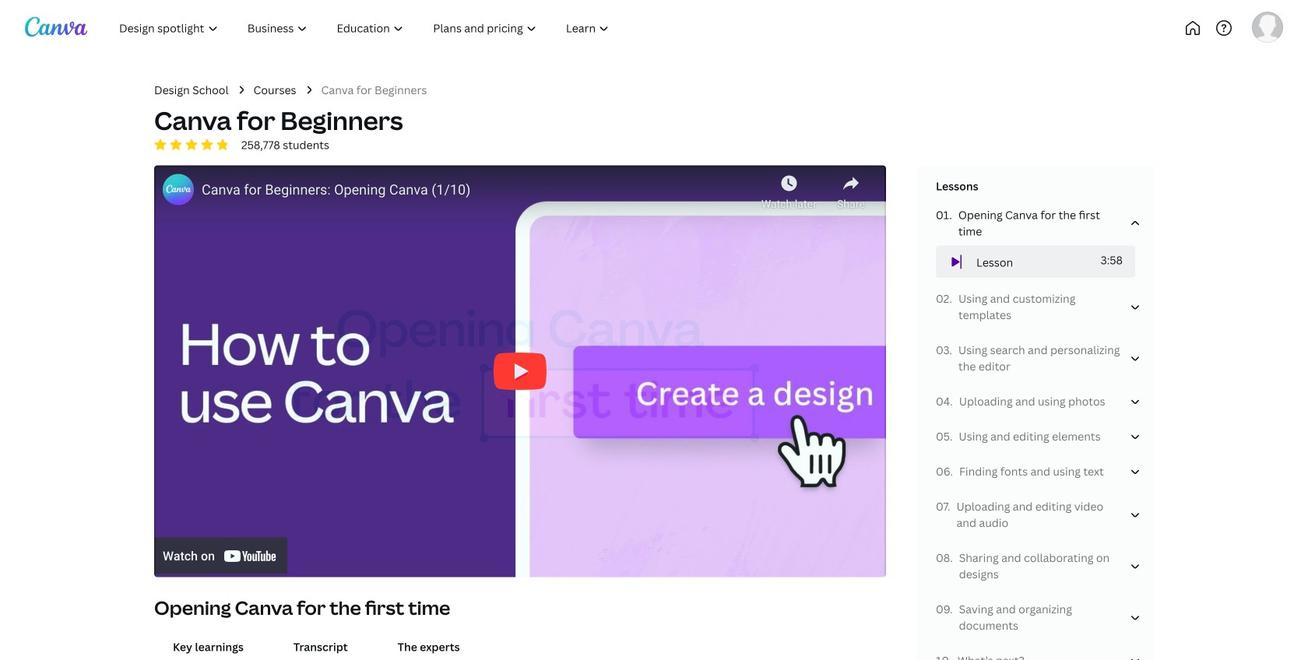 Task type: vqa. For each thing, say whether or not it's contained in the screenshot.
the middle for
no



Task type: locate. For each thing, give the bounding box(es) containing it.
top level navigation element
[[106, 12, 676, 44]]



